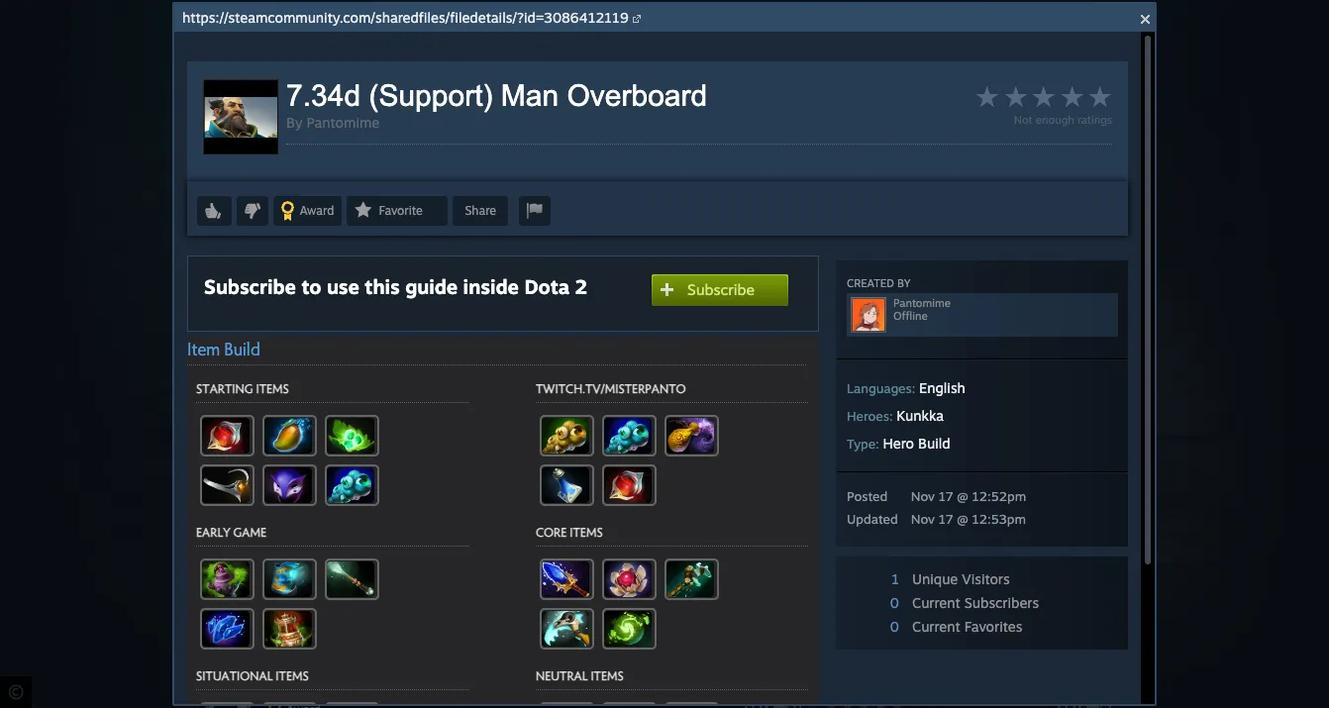 Task type: locate. For each thing, give the bounding box(es) containing it.
1 vertical spatial brennan's
[[391, 239, 450, 255]]

brennan's inside how to deal with the mines in brennan's triumph without using any missiles.
[[391, 239, 450, 255]]

0 horizontal spatial triumph
[[359, 169, 412, 186]]

guides down at
[[869, 632, 909, 648]]

brennan's
[[291, 169, 355, 186], [391, 239, 450, 255]]

the
[[223, 403, 245, 419], [917, 503, 941, 520]]

7.34d
[[760, 150, 798, 166]]

1 vertical spatial the
[[314, 239, 333, 255]]

0 vertical spatial guides
[[869, 632, 909, 648]]

in
[[574, 150, 586, 166], [376, 239, 387, 255]]

am
[[1027, 672, 1046, 688]]

0 vertical spatial i
[[948, 632, 952, 648]]

0 vertical spatial mines
[[532, 150, 570, 166]]

1 vertical spatial this
[[896, 612, 917, 628]]

there
[[1048, 612, 1079, 628], [937, 652, 969, 668]]

i
[[948, 632, 952, 648], [1049, 672, 1053, 688]]

(support)
[[802, 150, 863, 166]]

2 vertical spatial this
[[991, 632, 1013, 648]]

man
[[867, 150, 895, 166]]

videos link
[[518, 4, 579, 32]]

1 vertical spatial with
[[284, 239, 310, 255]]

1 vertical spatial mines
[[337, 239, 373, 255]]

yet??
[[913, 632, 945, 648]]

no
[[1083, 612, 1098, 628], [973, 652, 988, 668]]

triumph left without
[[454, 239, 503, 255]]

brennan's down alternate
[[291, 169, 355, 186]]

0 horizontal spatial most
[[903, 51, 937, 65]]

posted
[[923, 672, 964, 688]]

mines right "deal"
[[337, 239, 373, 255]]

1 vertical spatial triumph
[[454, 239, 503, 255]]

just
[[1054, 632, 1076, 648], [1057, 672, 1078, 688]]

guides down early
[[967, 672, 1007, 688]]

news link
[[671, 4, 724, 32]]

1 horizontal spatial with
[[475, 150, 503, 166]]

i right yet??
[[948, 632, 952, 648]]

0 vertical spatial brennan's
[[291, 169, 355, 186]]

an
[[291, 150, 309, 166]]

close image
[[1142, 15, 1150, 24]]

mines inside the an alternate way of dealing with the mines in brennan's triumph
[[532, 150, 570, 166]]

in down way
[[376, 239, 387, 255]]

2 horizontal spatial this
[[991, 632, 1013, 648]]

deal
[[255, 239, 280, 255]]

1 horizontal spatial are
[[1025, 612, 1044, 628]]

all
[[216, 11, 231, 27]]

1 vertical spatial in
[[376, 239, 387, 255]]

early
[[992, 652, 1021, 668]]

broadcasts
[[437, 11, 503, 27]]

to
[[239, 239, 251, 255]]

1 horizontal spatial most
[[1029, 51, 1063, 65]]

1 horizontal spatial in
[[574, 150, 586, 166]]

brennan's down the an alternate way of dealing with the mines in brennan's triumph
[[391, 239, 450, 255]]

no down i'm
[[1083, 612, 1098, 628]]

0 vertical spatial in
[[574, 150, 586, 166]]

1 horizontal spatial guides
[[967, 672, 1007, 688]]

1 horizontal spatial there
[[1048, 612, 1079, 628]]

guides
[[869, 632, 909, 648], [967, 672, 1007, 688]]

1 vertical spatial the
[[917, 503, 941, 520]]

1 horizontal spatial no
[[1083, 612, 1098, 628]]

but
[[891, 652, 911, 668]]

most
[[903, 51, 937, 65], [1029, 51, 1063, 65]]

0 horizontal spatial with
[[284, 239, 310, 255]]

the right x2:
[[223, 403, 245, 419]]

this down the really,
[[991, 632, 1013, 648]]

1 horizontal spatial the
[[917, 503, 941, 520]]

reviews
[[806, 11, 855, 27]]

0 vertical spatial are
[[1025, 612, 1044, 628]]

2 most from the left
[[1029, 51, 1063, 65]]

triumph inside how to deal with the mines in brennan's triumph without using any missiles.
[[454, 239, 503, 255]]

this down guys at bottom
[[896, 612, 917, 628]]

with
[[475, 150, 503, 166], [284, 239, 310, 255]]

are
[[1025, 612, 1044, 628], [915, 652, 934, 668]]

0 horizontal spatial the
[[223, 403, 245, 419]]

0 vertical spatial the
[[507, 150, 528, 166]]

0 horizontal spatial no
[[973, 652, 988, 668]]

in up using
[[574, 150, 586, 166]]

reviews link
[[796, 4, 865, 32]]

most left popular on the right
[[903, 51, 937, 65]]

1 horizontal spatial mines
[[532, 150, 570, 166]]

2 0 from the left
[[637, 347, 646, 364]]

the right dealing
[[507, 150, 528, 166]]

artwork
[[364, 11, 411, 27]]

in inside the an alternate way of dealing with the mines in brennan's triumph
[[574, 150, 586, 166]]

there up posted
[[937, 652, 969, 668]]

x2: the threat
[[199, 403, 288, 419]]

the right "deal"
[[314, 239, 333, 255]]

triumph
[[359, 169, 412, 186], [454, 239, 503, 255]]

0 vertical spatial no
[[1083, 612, 1098, 628]]

is
[[947, 593, 956, 608]]

are down yet??
[[915, 652, 934, 668]]

1 vertical spatial just
[[1057, 672, 1078, 688]]

0 horizontal spatial the
[[314, 239, 333, 255]]

1 most from the left
[[903, 51, 937, 65]]

or
[[1011, 672, 1023, 688]]

0 horizontal spatial are
[[915, 652, 934, 668]]

i'm sorry guys this is not an actual guide, i'm terrible at this game. but really, are there no other guides yet?? i know this game just released, but are there no early access people that've posted guides or am i just stupid?
[[833, 593, 1101, 708]]

most left recent
[[1029, 51, 1063, 65]]

with inside the an alternate way of dealing with the mines in brennan's triumph
[[475, 150, 503, 166]]

the
[[507, 150, 528, 166], [314, 239, 333, 255]]

with right dealing
[[475, 150, 503, 166]]

broadcasts link
[[427, 4, 512, 32]]

0 vertical spatial with
[[475, 150, 503, 166]]

dota
[[668, 403, 696, 419]]

1 horizontal spatial brennan's
[[391, 239, 450, 255]]

first
[[945, 503, 972, 520]]

this left is
[[922, 593, 943, 608]]

with right "deal"
[[284, 239, 310, 255]]

x2: the threat link
[[199, 396, 288, 419]]

guides link
[[729, 4, 790, 32]]

i right am
[[1049, 672, 1053, 688]]

there down guide,
[[1048, 612, 1079, 628]]

1 horizontal spatial this
[[922, 593, 943, 608]]

the left first
[[917, 503, 941, 520]]

0 horizontal spatial there
[[937, 652, 969, 668]]

threat
[[249, 403, 288, 419]]

how to deal with the mines in brennan's triumph without using any missiles.
[[208, 239, 614, 274]]

just down access
[[1057, 672, 1078, 688]]

1 horizontal spatial triumph
[[454, 239, 503, 255]]

this
[[922, 593, 943, 608], [896, 612, 917, 628], [991, 632, 1013, 648]]

are up game
[[1025, 612, 1044, 628]]

0 vertical spatial triumph
[[359, 169, 412, 186]]

0 horizontal spatial in
[[376, 239, 387, 255]]

all link
[[198, 3, 249, 35]]

screenshots link
[[255, 4, 348, 32]]

0
[[603, 347, 612, 364], [637, 347, 646, 364], [1072, 347, 1081, 364], [1106, 347, 1115, 364]]

0 horizontal spatial brennan's
[[291, 169, 355, 186]]

game.
[[921, 612, 958, 628]]

1 0 from the left
[[603, 347, 612, 364]]

0 horizontal spatial mines
[[337, 239, 373, 255]]

0 vertical spatial there
[[1048, 612, 1079, 628]]

1 vertical spatial no
[[973, 652, 988, 668]]

game
[[1017, 632, 1050, 648]]

1 horizontal spatial the
[[507, 150, 528, 166]]

just up access
[[1054, 632, 1076, 648]]

1 horizontal spatial i
[[1049, 672, 1053, 688]]

most recent link
[[1013, 48, 1128, 69]]

mines up using
[[532, 150, 570, 166]]

triumph down way
[[359, 169, 412, 186]]

most inside "link"
[[903, 51, 937, 65]]

1 vertical spatial guides
[[967, 672, 1007, 688]]

videos
[[528, 11, 569, 27]]

any
[[592, 239, 614, 255]]

actual
[[1002, 593, 1039, 608]]

viewing
[[823, 49, 887, 65]]

https://steamcommunity.com/sharedfiles/filedetails/?id=3086412119 link
[[182, 9, 629, 26]]

no down know
[[973, 652, 988, 668]]

popular
[[940, 51, 994, 65]]

mines
[[532, 150, 570, 166], [337, 239, 373, 255]]



Task type: describe. For each thing, give the bounding box(es) containing it.
people
[[833, 672, 874, 688]]

most recent
[[1029, 51, 1112, 65]]

access
[[1025, 652, 1065, 668]]

the inside how to deal with the mines in brennan's triumph without using any missiles.
[[314, 239, 333, 255]]

dota 2 link
[[668, 396, 708, 419]]

artwork link
[[354, 4, 421, 32]]

using
[[556, 239, 588, 255]]

triumph inside the an alternate way of dealing with the mines in brennan's triumph
[[359, 169, 412, 186]]

mines inside how to deal with the mines in brennan's triumph without using any missiles.
[[337, 239, 373, 255]]

not
[[960, 593, 980, 608]]

0 vertical spatial this
[[922, 593, 943, 608]]

brennan's inside the an alternate way of dealing with the mines in brennan's triumph
[[291, 169, 355, 186]]

1 vertical spatial i
[[1049, 672, 1053, 688]]

the first guide?
[[917, 503, 1021, 520]]

3 0 from the left
[[1072, 347, 1081, 364]]

7.34d (support) man overboard
[[760, 150, 967, 166]]

way
[[376, 150, 402, 166]]

in inside how to deal with the mines in brennan's triumph without using any missiles.
[[376, 239, 387, 255]]

0 horizontal spatial this
[[896, 612, 917, 628]]

other
[[833, 632, 866, 648]]

but
[[962, 612, 982, 628]]

alternate
[[313, 150, 373, 166]]

workshop link
[[584, 4, 665, 32]]

without
[[506, 239, 552, 255]]

x2:
[[199, 403, 219, 419]]

dealing
[[423, 150, 471, 166]]

released,
[[833, 652, 887, 668]]

missiles.
[[208, 259, 259, 274]]

how
[[208, 239, 235, 255]]

guys
[[889, 593, 918, 608]]

most for most recent
[[1029, 51, 1063, 65]]

that've
[[878, 672, 919, 688]]

guide?
[[976, 503, 1021, 520]]

https://steamcommunity.com/sharedfiles/filedetails/?id=3086412119
[[182, 9, 629, 26]]

an alternate way of dealing with the mines in brennan's triumph
[[291, 150, 586, 186]]

2
[[700, 403, 708, 419]]

i'm
[[1083, 593, 1101, 608]]

know
[[955, 632, 988, 648]]

1 vertical spatial are
[[915, 652, 934, 668]]

©
[[8, 680, 24, 705]]

an
[[984, 593, 999, 608]]

0 vertical spatial just
[[1054, 632, 1076, 648]]

workshop
[[594, 11, 655, 27]]

really,
[[986, 612, 1021, 628]]

0 vertical spatial the
[[223, 403, 245, 419]]

guides
[[739, 11, 780, 27]]

dota 2
[[668, 403, 708, 419]]

sorry
[[855, 593, 886, 608]]

4 0 from the left
[[1106, 347, 1115, 364]]

at
[[880, 612, 892, 628]]

0 horizontal spatial i
[[948, 632, 952, 648]]

recent
[[1066, 51, 1112, 65]]

most popular link
[[887, 48, 1009, 69]]

most popular
[[903, 51, 994, 65]]

i'm
[[833, 593, 851, 608]]

overboard
[[899, 150, 967, 166]]

terrible
[[833, 612, 876, 628]]

with inside how to deal with the mines in brennan's triumph without using any missiles.
[[284, 239, 310, 255]]

stupid?
[[833, 692, 877, 708]]

news
[[681, 11, 714, 27]]

most for most popular
[[903, 51, 937, 65]]

1 vertical spatial there
[[937, 652, 969, 668]]

of
[[406, 150, 419, 166]]

guide,
[[1043, 593, 1080, 608]]

screenshots
[[265, 11, 338, 27]]

0 horizontal spatial guides
[[869, 632, 909, 648]]

the inside the an alternate way of dealing with the mines in brennan's triumph
[[507, 150, 528, 166]]



Task type: vqa. For each thing, say whether or not it's contained in the screenshot.
'Any'
yes



